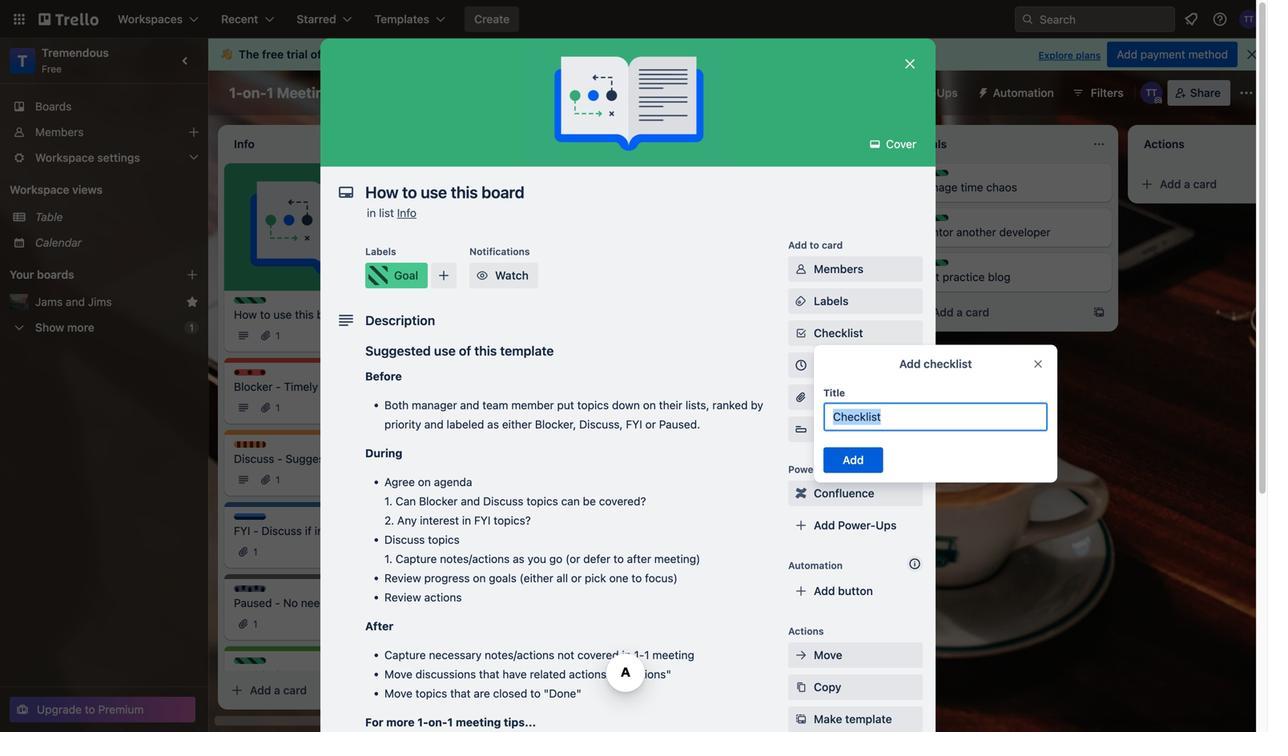 Task type: describe. For each thing, give the bounding box(es) containing it.
open information menu image
[[1212, 11, 1228, 27]]

terry turtle (terryturtle) image
[[1240, 10, 1259, 29]]

(#1)
[[261, 669, 281, 682]]

fyi left if
[[250, 514, 265, 526]]

cover
[[883, 137, 917, 151]]

fyi inside both manager and team member put topics down on their lists, ranked by priority and labeled as either blocker, discuss, fyi or paused.
[[626, 418, 642, 431]]

(either
[[520, 572, 554, 585]]

- for blocker
[[276, 380, 281, 393]]

0 horizontal spatial ups
[[822, 464, 841, 475]]

blocker down how
[[250, 370, 285, 381]]

i've
[[462, 242, 480, 255]]

practice
[[943, 270, 985, 284]]

time
[[961, 181, 983, 194]]

to inside "paused paused - no need to discuss (#0)"
[[330, 597, 340, 610]]

color: black, title: "paused" element
[[234, 586, 284, 598]]

cover link
[[862, 131, 926, 157]]

your boards with 2 items element
[[10, 265, 162, 284]]

discuss
[[343, 597, 382, 610]]

any inside discuss i've drafted my goals for the next few months. any feedback?
[[528, 258, 548, 271]]

make
[[814, 713, 842, 726]]

and left jims
[[66, 295, 85, 308]]

agree on agenda 1. can blocker and discuss topics can be covered? 2. any interest in fyi topics? discuss topics 1.  capture notes/actions as you go (or defer to after meeting) review progress on goals (either all or pick one to focus) review actions
[[385, 476, 701, 604]]

actions inside capture necessary notes/actions not covered in 1-1 meeting move discussions that have related actions to "actions" move topics that are closed to "done"
[[569, 668, 607, 681]]

1 inside capture necessary notes/actions not covered in 1-1 meeting move discussions that have related actions to "actions" move topics that are closed to "done"
[[644, 649, 650, 662]]

of inside banner
[[311, 48, 322, 61]]

actions
[[788, 626, 824, 637]]

0 vertical spatial color: orange, title: "discuss" element
[[462, 231, 514, 243]]

topics down interest
[[428, 533, 460, 546]]

have
[[503, 668, 527, 681]]

feedback?
[[551, 258, 604, 271]]

as inside both manager and team member put topics down on their lists, ranked by priority and labeled as either blocker, discuss, fyi or paused.
[[487, 418, 499, 431]]

Board name text field
[[221, 80, 397, 106]]

after
[[365, 620, 394, 633]]

discuss,
[[579, 418, 623, 431]]

the team is stuck on x, how can we move forward?
[[462, 181, 646, 210]]

trial
[[287, 48, 308, 61]]

1 down 'discussions'
[[448, 716, 453, 729]]

during
[[365, 447, 402, 460]]

2.
[[385, 514, 394, 527]]

1 review from the top
[[385, 572, 421, 585]]

can inside the team is stuck on x, how can we move forward?
[[610, 181, 629, 194]]

or inside agree on agenda 1. can blocker and discuss topics can be covered? 2. any interest in fyi topics? discuss topics 1.  capture notes/actions as you go (or defer to after meeting) review progress on goals (either all or pick one to focus) review actions
[[571, 572, 582, 585]]

1 vertical spatial this
[[474, 343, 497, 359]]

0 horizontal spatial in
[[367, 206, 376, 220]]

1 horizontal spatial 1-
[[418, 716, 428, 729]]

blocker - timely discussion (#4) link
[[234, 379, 413, 395]]

both manager and team member put topics down on their lists, ranked by priority and labeled as either blocker, discuss, fyi or paused.
[[385, 399, 764, 431]]

move inside "move" link
[[814, 649, 843, 662]]

search image
[[1022, 13, 1034, 26]]

ups inside button
[[937, 86, 958, 99]]

add power-ups
[[814, 519, 897, 532]]

1 horizontal spatial that
[[479, 668, 500, 681]]

boards
[[35, 100, 72, 113]]

automation button
[[971, 80, 1064, 106]]

fyi up the color: black, title: "paused" element
[[234, 524, 250, 538]]

goal for goal mentor another developer
[[933, 216, 954, 227]]

goal for goal manage time chaos
[[933, 171, 954, 182]]

goal for goal how to use this board
[[250, 298, 271, 309]]

table
[[35, 210, 63, 224]]

or inside both manager and team member put topics down on their lists, ranked by priority and labeled as either blocker, discuss, fyi or paused.
[[645, 418, 656, 431]]

filters button
[[1067, 80, 1129, 106]]

paused paused - no need to discuss (#0)
[[234, 587, 408, 610]]

sm image for checklist
[[793, 325, 809, 341]]

show more
[[35, 321, 94, 334]]

free
[[262, 48, 284, 61]]

add board image
[[186, 268, 199, 281]]

method
[[1189, 48, 1228, 61]]

we
[[632, 181, 646, 194]]

suggested inside discuss discuss - suggested topic (#3)
[[286, 452, 341, 466]]

1 down starred icon
[[189, 322, 194, 333]]

attachment
[[814, 391, 876, 404]]

calendar for calendar power-up
[[652, 86, 698, 99]]

is
[[513, 181, 522, 194]]

1 1. from the top
[[385, 495, 393, 508]]

0 vertical spatial template
[[500, 343, 554, 359]]

add inside add button "button"
[[814, 585, 835, 598]]

actions inside agree on agenda 1. can blocker and discuss topics can be covered? 2. any interest in fyi topics? discuss topics 1.  capture notes/actions as you go (or defer to after meeting) review progress on goals (either all or pick one to focus) review actions
[[424, 591, 462, 604]]

1 horizontal spatial of
[[459, 343, 471, 359]]

developer
[[1000, 226, 1051, 239]]

goal for goal best practice blog
[[933, 260, 954, 272]]

Search field
[[1034, 7, 1175, 31]]

interested
[[315, 524, 367, 538]]

back to home image
[[38, 6, 99, 32]]

notes/actions inside agree on agenda 1. can blocker and discuss topics can be covered? 2. any interest in fyi topics? discuss topics 1.  capture notes/actions as you go (or defer to after meeting) review progress on goals (either all or pick one to focus) review actions
[[440, 552, 510, 566]]

to right one
[[632, 572, 642, 585]]

topics inside both manager and team member put topics down on their lists, ranked by priority and labeled as either blocker, discuss, fyi or paused.
[[577, 399, 609, 412]]

blog
[[988, 270, 1011, 284]]

👋 the free trial of premium has ended for tremendous .
[[221, 48, 523, 61]]

1 down discuss discuss - suggested topic (#3)
[[276, 474, 280, 486]]

discuss down timely
[[250, 442, 286, 454]]

1- inside capture necessary notes/actions not covered in 1-1 meeting move discussions that have related actions to "actions" move topics that are closed to "done"
[[634, 649, 644, 662]]

meeting
[[277, 84, 333, 101]]

members for the topmost members link
[[35, 125, 84, 139]]

dates button
[[788, 353, 923, 378]]

info
[[397, 206, 417, 220]]

discuss up color: blue, title: "fyi" element
[[234, 452, 274, 466]]

upgrade to premium link
[[10, 697, 196, 723]]

as inside agree on agenda 1. can blocker and discuss topics can be covered? 2. any interest in fyi topics? discuss topics 1.  capture notes/actions as you go (or defer to after meeting) review progress on goals (either all or pick one to focus) review actions
[[513, 552, 525, 566]]

for
[[365, 716, 384, 729]]

goals inside agree on agenda 1. can blocker and discuss topics can be covered? 2. any interest in fyi topics? discuss topics 1.  capture notes/actions as you go (or defer to after meeting) review progress on goals (either all or pick one to focus) review actions
[[489, 572, 517, 585]]

discussion
[[321, 380, 376, 393]]

share
[[1190, 86, 1221, 99]]

0 horizontal spatial that
[[450, 687, 471, 700]]

best
[[917, 270, 940, 284]]

custom fields
[[814, 423, 890, 436]]

to inside goal how to use this board
[[260, 308, 270, 321]]

goals inside discuss i've drafted my goals for the next few months. any feedback?
[[542, 242, 570, 255]]

are
[[474, 687, 490, 700]]

for inside banner
[[434, 48, 449, 61]]

1 vertical spatial move
[[385, 668, 413, 681]]

can inside agree on agenda 1. can blocker and discuss topics can be covered? 2. any interest in fyi topics? discuss topics 1.  capture notes/actions as you go (or defer to after meeting) review progress on goals (either all or pick one to focus) review actions
[[396, 495, 416, 508]]

the for next
[[590, 242, 607, 255]]

progress
[[424, 572, 470, 585]]

to down related
[[530, 687, 541, 700]]

goal goal (#1)
[[234, 659, 281, 682]]

Title text field
[[824, 403, 1048, 431]]

power-ups inside power-ups button
[[899, 86, 958, 99]]

color: green, title: "goal" element for manage time chaos
[[917, 170, 954, 182]]

to down feedback
[[810, 240, 819, 251]]

2 vertical spatial move
[[385, 687, 413, 700]]

1 vertical spatial color: orange, title: "discuss" element
[[234, 442, 286, 454]]

next
[[610, 242, 632, 255]]

explore plans
[[1039, 50, 1101, 61]]

- for fyi
[[253, 524, 259, 538]]

t
[[17, 51, 27, 70]]

0 vertical spatial create from template… image
[[865, 277, 878, 290]]

copy
[[814, 681, 842, 694]]

topics up topics?
[[527, 495, 558, 508]]

fyi - discuss if interested (#6) link
[[234, 523, 413, 539]]

capture inside capture necessary notes/actions not covered in 1-1 meeting move discussions that have related actions to "actions" move topics that are closed to "done"
[[385, 649, 426, 662]]

labeled
[[447, 418, 484, 431]]

watch
[[495, 269, 529, 282]]

for inside discuss i've drafted my goals for the next few months. any feedback?
[[573, 242, 587, 255]]

color: blue, title: "fyi" element
[[234, 514, 266, 526]]

on inside can you please give feedback on the report?
[[847, 226, 860, 239]]

blocker blocker - timely discussion (#4)
[[234, 370, 401, 393]]

0 horizontal spatial create from template… image
[[410, 684, 423, 697]]

suggested use of this template
[[365, 343, 554, 359]]

related
[[530, 668, 566, 681]]

not
[[558, 649, 575, 662]]

fyi fyi - discuss if interested (#6)
[[234, 514, 392, 538]]

button
[[838, 585, 873, 598]]

forward?
[[493, 197, 538, 210]]

sm image for make template
[[793, 712, 809, 728]]

in inside capture necessary notes/actions not covered in 1-1 meeting move discussions that have related actions to "actions" move topics that are closed to "done"
[[622, 649, 631, 662]]

more for show
[[67, 321, 94, 334]]

plans
[[1076, 50, 1101, 61]]

both
[[385, 399, 409, 412]]

the inside banner
[[239, 48, 259, 61]]

necessary
[[429, 649, 482, 662]]

goal mentor another developer
[[917, 216, 1051, 239]]

color: green, title: "goal" element for best practice blog
[[917, 260, 954, 272]]

to up one
[[614, 552, 624, 566]]

color: red, title: "blocker" element
[[234, 369, 285, 381]]

before
[[365, 370, 402, 383]]

boards
[[37, 268, 74, 281]]

sm image for confluence
[[793, 486, 809, 502]]

0 vertical spatial members link
[[0, 119, 208, 145]]

notes/actions inside capture necessary notes/actions not covered in 1-1 meeting move discussions that have related actions to "actions" move topics that are closed to "done"
[[485, 649, 555, 662]]

sm image for move
[[793, 647, 809, 663]]

on right progress
[[473, 572, 486, 585]]

down
[[612, 399, 640, 412]]

1 horizontal spatial suggested
[[365, 343, 431, 359]]

after
[[627, 552, 651, 566]]

report?
[[709, 242, 746, 255]]

covered?
[[599, 495, 646, 508]]

on inside both manager and team member put topics down on their lists, ranked by priority and labeled as either blocker, discuss, fyi or paused.
[[643, 399, 656, 412]]

upgrade
[[37, 703, 82, 716]]

and down 'manager'
[[424, 418, 444, 431]]

in inside agree on agenda 1. can blocker and discuss topics can be covered? 2. any interest in fyi topics? discuss topics 1.  capture notes/actions as you go (or defer to after meeting) review progress on goals (either all or pick one to focus) review actions
[[462, 514, 471, 527]]

make template link
[[788, 707, 923, 732]]

topic
[[344, 452, 370, 466]]

please
[[734, 226, 768, 239]]

few
[[462, 258, 480, 271]]

1- inside board name text box
[[229, 84, 243, 101]]

calendar power-up link
[[625, 80, 763, 106]]

add button button
[[788, 579, 923, 604]]

1 vertical spatial power-ups
[[788, 464, 841, 475]]

1 down color: blue, title: "fyi" element
[[253, 546, 258, 558]]

attachment button
[[788, 385, 923, 410]]



Task type: vqa. For each thing, say whether or not it's contained in the screenshot.
COLOR: RED, TITLE: "BLOCKER" "element" on the bottom of the page
yes



Task type: locate. For each thing, give the bounding box(es) containing it.
1 vertical spatial calendar
[[35, 236, 82, 249]]

1 vertical spatial members
[[814, 262, 864, 276]]

1 horizontal spatial use
[[434, 343, 456, 359]]

1- right for
[[418, 716, 428, 729]]

sm image right power-ups button
[[971, 80, 993, 103]]

1 vertical spatial as
[[513, 552, 525, 566]]

calendar down table
[[35, 236, 82, 249]]

capture necessary notes/actions not covered in 1-1 meeting move discussions that have related actions to "actions" move topics that are closed to "done"
[[385, 649, 695, 700]]

2 the from the left
[[689, 242, 706, 255]]

that up 'are'
[[479, 668, 500, 681]]

1 down goal how to use this board
[[276, 330, 280, 341]]

goal down the color: black, title: "paused" element
[[250, 659, 271, 670]]

info link
[[397, 206, 417, 220]]

tremendous
[[42, 46, 109, 59], [452, 48, 519, 61]]

member
[[511, 399, 554, 412]]

wave image
[[221, 47, 232, 62]]

0 vertical spatial in
[[367, 206, 376, 220]]

5 sm image from the top
[[793, 647, 809, 663]]

tremendous up free
[[42, 46, 109, 59]]

1 vertical spatial automation
[[788, 560, 843, 571]]

1 the from the left
[[590, 242, 607, 255]]

your boards
[[10, 268, 74, 281]]

1 horizontal spatial goals
[[542, 242, 570, 255]]

you inside agree on agenda 1. can blocker and discuss topics can be covered? 2. any interest in fyi topics? discuss topics 1.  capture notes/actions as you go (or defer to after meeting) review progress on goals (either all or pick one to focus) review actions
[[528, 552, 546, 566]]

fyi down down
[[626, 418, 642, 431]]

all
[[557, 572, 568, 585]]

if
[[305, 524, 312, 538]]

goal up description at top
[[394, 269, 418, 282]]

1 vertical spatial use
[[434, 343, 456, 359]]

the for report?
[[689, 242, 706, 255]]

paused left no
[[234, 597, 272, 610]]

automation inside "button"
[[993, 86, 1054, 99]]

this inside goal how to use this board
[[295, 308, 314, 321]]

the inside the team is stuck on x, how can we move forward?
[[462, 181, 481, 194]]

discuss up topics?
[[483, 495, 524, 508]]

and
[[66, 295, 85, 308], [460, 399, 480, 412], [424, 418, 444, 431], [461, 495, 480, 508]]

premium inside banner
[[324, 48, 372, 61]]

review up after at the left of page
[[385, 591, 421, 604]]

tremendous link
[[42, 46, 109, 59]]

2 1. from the top
[[385, 552, 393, 566]]

0 vertical spatial you
[[713, 226, 731, 239]]

priority
[[385, 418, 421, 431]]

sm image inside 'automation' "button"
[[971, 80, 993, 103]]

discussions
[[416, 668, 476, 681]]

this left board
[[295, 308, 314, 321]]

for up feedback?
[[573, 242, 587, 255]]

0 horizontal spatial 1-
[[229, 84, 243, 101]]

you up report?
[[713, 226, 731, 239]]

more for for
[[386, 716, 415, 729]]

create from template… image
[[865, 277, 878, 290], [1093, 306, 1106, 319], [410, 684, 423, 697]]

checklist
[[924, 357, 972, 371]]

3 sm image from the top
[[793, 325, 809, 341]]

0 horizontal spatial or
[[571, 572, 582, 585]]

add a card button
[[1135, 171, 1268, 197], [907, 300, 1087, 325], [452, 348, 631, 373], [224, 678, 404, 704]]

color: green, title: "goal" element down mentor
[[917, 260, 954, 272]]

this up labeled
[[474, 343, 497, 359]]

template up member at bottom left
[[500, 343, 554, 359]]

0 vertical spatial use
[[273, 308, 292, 321]]

add inside add payment method "button"
[[1117, 48, 1138, 61]]

sm image for automation
[[971, 80, 993, 103]]

feedback
[[796, 226, 844, 239]]

color: green, title: "goal" element up description at top
[[365, 263, 428, 288]]

sm image inside checklist link
[[793, 325, 809, 341]]

1 inside board name text box
[[267, 84, 274, 101]]

description
[[365, 313, 435, 328]]

banner containing 👋
[[208, 38, 1268, 71]]

topics down 'discussions'
[[416, 687, 447, 700]]

1 vertical spatial for
[[573, 242, 587, 255]]

can down 'agree'
[[396, 495, 416, 508]]

another
[[957, 226, 997, 239]]

review up (#0)
[[385, 572, 421, 585]]

pick
[[585, 572, 606, 585]]

- inside "paused paused - no need to discuss (#0)"
[[275, 597, 280, 610]]

sm image inside "move" link
[[793, 647, 809, 663]]

- inside blocker blocker - timely discussion (#4)
[[276, 380, 281, 393]]

ups left 'automation' "button"
[[937, 86, 958, 99]]

1 horizontal spatial premium
[[324, 48, 372, 61]]

1 down color: red, title: "blocker" element
[[276, 402, 280, 413]]

meeting inside capture necessary notes/actions not covered in 1-1 meeting move discussions that have related actions to "actions" move topics that are closed to "done"
[[653, 649, 695, 662]]

0 vertical spatial team
[[484, 181, 510, 194]]

tremendous inside banner
[[452, 48, 519, 61]]

sm image for copy
[[793, 679, 809, 696]]

of right 'trial'
[[311, 48, 322, 61]]

in left list
[[367, 206, 376, 220]]

1 vertical spatial more
[[386, 716, 415, 729]]

labels down list
[[365, 246, 396, 257]]

1 horizontal spatial power-ups
[[899, 86, 958, 99]]

sm image for members
[[793, 261, 809, 277]]

1 vertical spatial of
[[459, 343, 471, 359]]

sm image inside members link
[[793, 261, 809, 277]]

goal left (#1)
[[234, 669, 258, 682]]

sm image
[[793, 261, 809, 277], [793, 293, 809, 309], [793, 325, 809, 341], [793, 486, 809, 502], [793, 647, 809, 663], [793, 712, 809, 728]]

and down agenda
[[461, 495, 480, 508]]

automation down explore
[[993, 86, 1054, 99]]

move up for more 1-on-1 meeting tips...
[[385, 687, 413, 700]]

agree
[[385, 476, 415, 489]]

1 left meeting
[[267, 84, 274, 101]]

starred icon image
[[186, 296, 199, 308]]

move left 'discussions'
[[385, 668, 413, 681]]

power- inside button
[[899, 86, 937, 99]]

can inside agree on agenda 1. can blocker and discuss topics can be covered? 2. any interest in fyi topics? discuss topics 1.  capture notes/actions as you go (or defer to after meeting) review progress on goals (either all or pick one to focus) review actions
[[561, 495, 580, 508]]

goal left time
[[933, 171, 954, 182]]

can
[[689, 226, 710, 239], [396, 495, 416, 508]]

calendar for calendar
[[35, 236, 82, 249]]

watch button
[[470, 263, 538, 288]]

1 horizontal spatial as
[[513, 552, 525, 566]]

0 horizontal spatial power-ups
[[788, 464, 841, 475]]

show menu image
[[1239, 85, 1255, 101]]

1 horizontal spatial members link
[[788, 256, 923, 282]]

can up report?
[[689, 226, 710, 239]]

1 vertical spatial capture
[[385, 649, 426, 662]]

sm image left copy
[[793, 679, 809, 696]]

sm image for watch
[[474, 268, 490, 284]]

template down copy link
[[845, 713, 892, 726]]

blocker left timely
[[234, 380, 273, 393]]

can you please give feedback on the report?
[[689, 226, 860, 255]]

6 sm image from the top
[[793, 712, 809, 728]]

color: green, title: "goal" element
[[917, 170, 954, 182], [917, 215, 954, 227], [917, 260, 954, 272], [365, 263, 428, 288], [234, 297, 271, 309], [234, 658, 271, 670]]

0 horizontal spatial for
[[434, 48, 449, 61]]

sm image inside labels link
[[793, 293, 809, 309]]

1 vertical spatial team
[[483, 399, 508, 412]]

1 vertical spatial can
[[561, 495, 580, 508]]

0 horizontal spatial as
[[487, 418, 499, 431]]

that
[[479, 668, 500, 681], [450, 687, 471, 700]]

0 horizontal spatial members link
[[0, 119, 208, 145]]

suggested up before
[[365, 343, 431, 359]]

goal right starred icon
[[250, 298, 271, 309]]

goals
[[542, 242, 570, 255], [489, 572, 517, 585]]

0 horizontal spatial of
[[311, 48, 322, 61]]

color: green, title: "goal" element for mentor another developer
[[917, 215, 954, 227]]

0 vertical spatial the
[[239, 48, 259, 61]]

capture
[[396, 552, 437, 566], [385, 649, 426, 662]]

0 vertical spatial actions
[[424, 591, 462, 604]]

1- down "wave" icon
[[229, 84, 243, 101]]

1 horizontal spatial labels
[[814, 294, 849, 308]]

can left we
[[610, 181, 629, 194]]

(#0)
[[385, 597, 408, 610]]

None text field
[[357, 178, 886, 207]]

in
[[367, 206, 376, 220], [462, 514, 471, 527], [622, 649, 631, 662]]

discuss
[[478, 232, 514, 243], [250, 442, 286, 454], [234, 452, 274, 466], [483, 495, 524, 508], [262, 524, 302, 538], [385, 533, 425, 546]]

2 horizontal spatial ups
[[937, 86, 958, 99]]

goal best practice blog
[[917, 260, 1011, 284]]

color: green, title: "goal" element right starred icon
[[234, 297, 271, 309]]

workspace views
[[10, 183, 103, 196]]

sm image for labels
[[793, 293, 809, 309]]

banner
[[208, 38, 1268, 71]]

0 vertical spatial as
[[487, 418, 499, 431]]

drafted
[[483, 242, 521, 255]]

1 vertical spatial notes/actions
[[485, 649, 555, 662]]

team up either
[[483, 399, 508, 412]]

2 vertical spatial 1-
[[418, 716, 428, 729]]

goal manage time chaos
[[917, 171, 1017, 194]]

0 horizontal spatial members
[[35, 125, 84, 139]]

1 vertical spatial template
[[845, 713, 892, 726]]

color: green, title: "goal" element for how to use this board
[[234, 297, 271, 309]]

any inside agree on agenda 1. can blocker and discuss topics can be covered? 2. any interest in fyi topics? discuss topics 1.  capture notes/actions as you go (or defer to after meeting) review progress on goals (either all or pick one to focus) review actions
[[397, 514, 417, 527]]

board
[[535, 86, 567, 99]]

(or
[[566, 552, 580, 566]]

the up "move"
[[462, 181, 481, 194]]

you left go
[[528, 552, 546, 566]]

1 vertical spatial create from template… image
[[1093, 306, 1106, 319]]

power-ups up cover
[[899, 86, 958, 99]]

agenda
[[434, 476, 472, 489]]

- up the fyi fyi - discuss if interested (#6)
[[277, 452, 283, 466]]

or left paused.
[[645, 418, 656, 431]]

your
[[10, 268, 34, 281]]

use inside goal how to use this board
[[273, 308, 292, 321]]

1. down '(#6)'
[[385, 552, 393, 566]]

or right all
[[571, 572, 582, 585]]

1 vertical spatial in
[[462, 514, 471, 527]]

1 horizontal spatial more
[[386, 716, 415, 729]]

None submit
[[824, 448, 883, 473]]

- inside discuss discuss - suggested topic (#3)
[[277, 452, 283, 466]]

blocker inside agree on agenda 1. can blocker and discuss topics can be covered? 2. any interest in fyi topics? discuss topics 1.  capture notes/actions as you go (or defer to after meeting) review progress on goals (either all or pick one to focus) review actions
[[419, 495, 458, 508]]

move up copy
[[814, 649, 843, 662]]

1 horizontal spatial or
[[645, 418, 656, 431]]

suggested left topic
[[286, 452, 341, 466]]

calendar left "up" at right
[[652, 86, 698, 99]]

members link down boards
[[0, 119, 208, 145]]

discuss inside the fyi fyi - discuss if interested (#6)
[[262, 524, 302, 538]]

to right upgrade
[[85, 703, 95, 716]]

as up '(either'
[[513, 552, 525, 566]]

in up "actions"
[[622, 649, 631, 662]]

2 review from the top
[[385, 591, 421, 604]]

months.
[[483, 258, 525, 271]]

notifications
[[470, 246, 530, 257]]

1 vertical spatial 1-
[[634, 649, 644, 662]]

1 sm image from the top
[[793, 261, 809, 277]]

1 horizontal spatial any
[[528, 258, 548, 271]]

the
[[239, 48, 259, 61], [462, 181, 481, 194]]

ups up confluence
[[822, 464, 841, 475]]

terry turtle (terryturtle) image
[[1141, 82, 1163, 104]]

0 horizontal spatial you
[[528, 552, 546, 566]]

manage time chaos link
[[917, 179, 1103, 196]]

1 horizontal spatial on-
[[428, 716, 448, 729]]

sm image inside make template link
[[793, 712, 809, 728]]

to right how
[[260, 308, 270, 321]]

0 vertical spatial premium
[[324, 48, 372, 61]]

sm image inside copy link
[[793, 679, 809, 696]]

on inside the team is stuck on x, how can we move forward?
[[556, 181, 569, 194]]

team
[[484, 181, 510, 194], [483, 399, 508, 412]]

no
[[283, 597, 298, 610]]

on left their
[[643, 399, 656, 412]]

x,
[[572, 181, 583, 194]]

2 vertical spatial create from template… image
[[410, 684, 423, 697]]

topics inside capture necessary notes/actions not covered in 1-1 meeting move discussions that have related actions to "actions" move topics that are closed to "done"
[[416, 687, 447, 700]]

1 horizontal spatial actions
[[569, 668, 607, 681]]

0 horizontal spatial more
[[67, 321, 94, 334]]

4 sm image from the top
[[793, 486, 809, 502]]

members down boards
[[35, 125, 84, 139]]

- for paused
[[275, 597, 280, 610]]

goals left '(either'
[[489, 572, 517, 585]]

the team is stuck on x, how can we move forward? link
[[462, 179, 647, 212]]

lists,
[[686, 399, 710, 412]]

- left no
[[275, 597, 280, 610]]

0 vertical spatial 1-
[[229, 84, 243, 101]]

0 notifications image
[[1182, 10, 1201, 29]]

0 horizontal spatial labels
[[365, 246, 396, 257]]

0 horizontal spatial meeting
[[456, 716, 501, 729]]

discuss i've drafted my goals for the next few months. any feedback?
[[462, 232, 632, 271]]

2 horizontal spatial 1-
[[634, 649, 644, 662]]

to down covered
[[610, 668, 620, 681]]

1 horizontal spatial meeting
[[653, 649, 695, 662]]

- for discuss
[[277, 452, 283, 466]]

0 vertical spatial on-
[[243, 84, 267, 101]]

1 horizontal spatial automation
[[993, 86, 1054, 99]]

ranked
[[713, 399, 748, 412]]

color: orange, title: "discuss" element down color: red, title: "blocker" element
[[234, 442, 286, 454]]

for
[[434, 48, 449, 61], [573, 242, 587, 255]]

members for right members link
[[814, 262, 864, 276]]

0 vertical spatial can
[[689, 226, 710, 239]]

the right 👋
[[239, 48, 259, 61]]

1 vertical spatial meeting
[[456, 716, 501, 729]]

on- inside board name text box
[[243, 84, 267, 101]]

customize views image
[[584, 85, 600, 101]]

primary element
[[0, 0, 1268, 38]]

capture inside agree on agenda 1. can blocker and discuss topics can be covered? 2. any interest in fyi topics? discuss topics 1.  capture notes/actions as you go (or defer to after meeting) review progress on goals (either all or pick one to focus) review actions
[[396, 552, 437, 566]]

goal for goal
[[394, 269, 418, 282]]

fyi inside agree on agenda 1. can blocker and discuss topics can be covered? 2. any interest in fyi topics? discuss topics 1.  capture notes/actions as you go (or defer to after meeting) review progress on goals (either all or pick one to focus) review actions
[[474, 514, 491, 527]]

add payment method
[[1117, 48, 1228, 61]]

in right interest
[[462, 514, 471, 527]]

paused left need
[[250, 587, 284, 598]]

discuss down 2.
[[385, 533, 425, 546]]

goal for goal goal (#1)
[[250, 659, 271, 670]]

can inside can you please give feedback on the report?
[[689, 226, 710, 239]]

in list info
[[367, 206, 417, 220]]

- inside the fyi fyi - discuss if interested (#6)
[[253, 524, 259, 538]]

make template
[[814, 713, 892, 726]]

the inside can you please give feedback on the report?
[[689, 242, 706, 255]]

0 horizontal spatial premium
[[98, 703, 144, 716]]

color: orange, title: "discuss" element
[[462, 231, 514, 243], [234, 442, 286, 454]]

discuss - suggested topic (#3) link
[[234, 451, 413, 467]]

meeting down 'are'
[[456, 716, 501, 729]]

goal down mentor
[[933, 260, 954, 272]]

one
[[609, 572, 629, 585]]

1. up 2.
[[385, 495, 393, 508]]

can you please give feedback on the report? link
[[689, 224, 875, 256]]

use down description at top
[[434, 343, 456, 359]]

0 vertical spatial suggested
[[365, 343, 431, 359]]

discuss inside discuss i've drafted my goals for the next few months. any feedback?
[[478, 232, 514, 243]]

0 vertical spatial labels
[[365, 246, 396, 257]]

sm image inside cover link
[[867, 136, 883, 152]]

any right 2.
[[397, 514, 417, 527]]

0 vertical spatial capture
[[396, 552, 437, 566]]

my
[[524, 242, 539, 255]]

the left next
[[590, 242, 607, 255]]

1 horizontal spatial calendar
[[652, 86, 698, 99]]

team inside both manager and team member put topics down on their lists, ranked by priority and labeled as either blocker, discuss, fyi or paused.
[[483, 399, 508, 412]]

premium right upgrade
[[98, 703, 144, 716]]

fyi
[[626, 418, 642, 431], [474, 514, 491, 527], [250, 514, 265, 526], [234, 524, 250, 538]]

1 horizontal spatial color: orange, title: "discuss" element
[[462, 231, 514, 243]]

1 vertical spatial you
[[528, 552, 546, 566]]

mentor another developer link
[[917, 224, 1103, 240]]

explore
[[1039, 50, 1074, 61]]

goal inside goal manage time chaos
[[933, 171, 954, 182]]

jams and jims
[[35, 295, 112, 308]]

goal down manage
[[933, 216, 954, 227]]

color: green, title: "goal" element for goal (#1)
[[234, 658, 271, 670]]

sm image
[[971, 80, 993, 103], [867, 136, 883, 152], [474, 268, 490, 284], [793, 679, 809, 696]]

team inside the team is stuck on x, how can we move forward?
[[484, 181, 510, 194]]

upgrade to premium
[[37, 703, 144, 716]]

you inside can you please give feedback on the report?
[[713, 226, 731, 239]]

2 vertical spatial ups
[[876, 519, 897, 532]]

0 horizontal spatial goals
[[489, 572, 517, 585]]

1 vertical spatial review
[[385, 591, 421, 604]]

1 horizontal spatial template
[[845, 713, 892, 726]]

automation
[[993, 86, 1054, 99], [788, 560, 843, 571]]

add to card
[[788, 240, 843, 251]]

add payment method button
[[1108, 42, 1238, 67]]

that left 'are'
[[450, 687, 471, 700]]

title
[[824, 387, 845, 399]]

either
[[502, 418, 532, 431]]

interest
[[420, 514, 459, 527]]

1 vertical spatial goals
[[489, 572, 517, 585]]

0 horizontal spatial can
[[396, 495, 416, 508]]

on left x,
[[556, 181, 569, 194]]

how to use this board link
[[234, 307, 413, 323]]

on right 'agree'
[[418, 476, 431, 489]]

1 down the color: black, title: "paused" element
[[253, 619, 258, 630]]

the inside discuss i've drafted my goals for the next few months. any feedback?
[[590, 242, 607, 255]]

card
[[1194, 177, 1217, 191], [822, 240, 843, 251], [966, 306, 990, 319], [511, 354, 535, 367], [283, 684, 307, 697]]

give
[[771, 226, 793, 239]]

1 vertical spatial labels
[[814, 294, 849, 308]]

1 horizontal spatial you
[[713, 226, 731, 239]]

0 vertical spatial more
[[67, 321, 94, 334]]

0 vertical spatial move
[[814, 649, 843, 662]]

tips...
[[504, 716, 536, 729]]

sm image left "watch"
[[474, 268, 490, 284]]

1 horizontal spatial members
[[814, 262, 864, 276]]

goals right 'my'
[[542, 242, 570, 255]]

for right ended
[[434, 48, 449, 61]]

on- down free
[[243, 84, 267, 101]]

"actions"
[[623, 668, 671, 681]]

0 horizontal spatial tremendous
[[42, 46, 109, 59]]

and up labeled
[[460, 399, 480, 412]]

0 vertical spatial review
[[385, 572, 421, 585]]

goal inside goal how to use this board
[[250, 298, 271, 309]]

move
[[814, 649, 843, 662], [385, 668, 413, 681], [385, 687, 413, 700]]

0 horizontal spatial actions
[[424, 591, 462, 604]]

put
[[557, 399, 574, 412]]

more right for
[[386, 716, 415, 729]]

0 horizontal spatial automation
[[788, 560, 843, 571]]

by
[[751, 399, 764, 412]]

add inside add power-ups link
[[814, 519, 835, 532]]

be
[[583, 495, 596, 508]]

0 vertical spatial automation
[[993, 86, 1054, 99]]

a
[[1184, 177, 1191, 191], [957, 306, 963, 319], [502, 354, 508, 367], [274, 684, 280, 697]]

sm image inside watch button
[[474, 268, 490, 284]]

2 horizontal spatial create from template… image
[[1093, 306, 1106, 319]]

2 sm image from the top
[[793, 293, 809, 309]]

1 vertical spatial on-
[[428, 716, 448, 729]]

0 vertical spatial of
[[311, 48, 322, 61]]

and inside agree on agenda 1. can blocker and discuss topics can be covered? 2. any interest in fyi topics? discuss topics 1.  capture notes/actions as you go (or defer to after meeting) review progress on goals (either all or pick one to focus) review actions
[[461, 495, 480, 508]]

0 vertical spatial that
[[479, 668, 500, 681]]

1 horizontal spatial create from template… image
[[865, 277, 878, 290]]

sm image down power-ups button
[[867, 136, 883, 152]]

1 horizontal spatial the
[[462, 181, 481, 194]]

any down 'my'
[[528, 258, 548, 271]]

1 vertical spatial premium
[[98, 703, 144, 716]]

how
[[586, 181, 607, 194]]

calendar
[[652, 86, 698, 99], [35, 236, 82, 249]]

paused.
[[659, 418, 700, 431]]

automation up add button
[[788, 560, 843, 571]]

premium left has
[[324, 48, 372, 61]]

copy link
[[788, 675, 923, 700]]

0 vertical spatial or
[[645, 418, 656, 431]]

1 horizontal spatial this
[[474, 343, 497, 359]]

add
[[1117, 48, 1138, 61], [1160, 177, 1181, 191], [788, 240, 807, 251], [933, 306, 954, 319], [478, 354, 499, 367], [900, 357, 921, 371], [814, 519, 835, 532], [814, 585, 835, 598], [250, 684, 271, 697]]

goal inside 'goal best practice blog'
[[933, 260, 954, 272]]

goal inside the "goal mentor another developer"
[[933, 216, 954, 227]]



